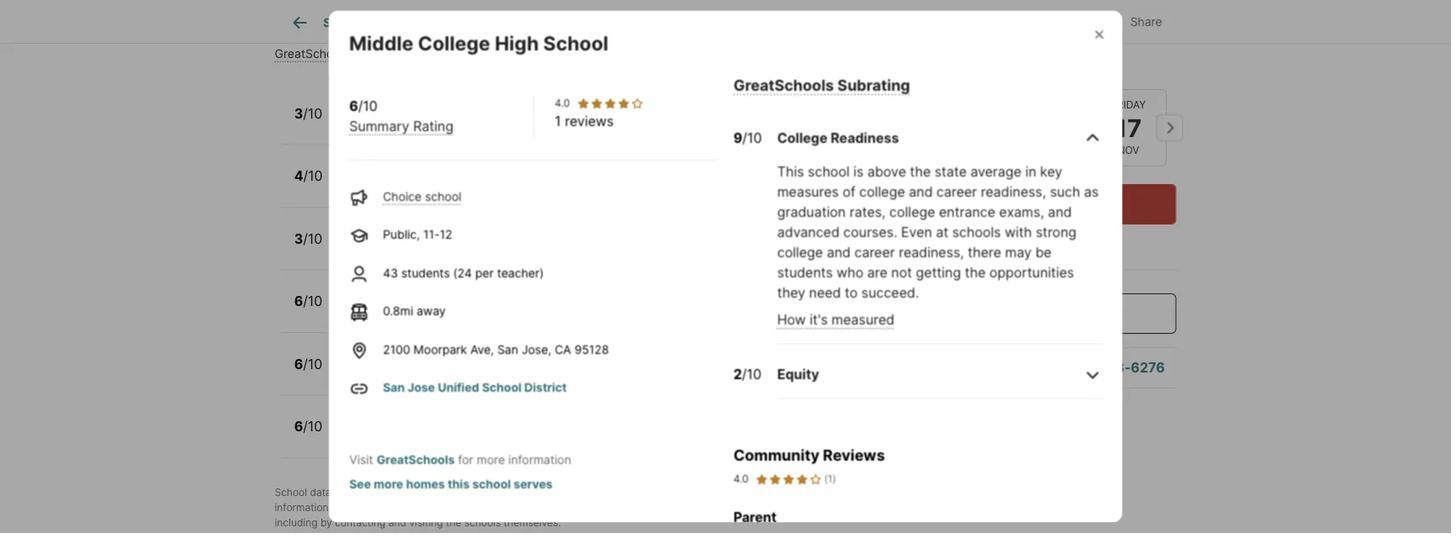 Task type: describe. For each thing, give the bounding box(es) containing it.
2100
[[383, 342, 410, 356]]

schedule tour
[[999, 196, 1090, 212]]

0.8mi away
[[383, 304, 445, 318]]

school inside gardner elementary school public, k-5 • serves this home • 0.9mi
[[476, 98, 522, 114]]

unified
[[437, 380, 479, 395]]

buyers
[[691, 487, 724, 499]]

please check the school district website to see all schools serving this home.
[[275, 0, 880, 23]]

free,
[[930, 233, 952, 245]]

43 students (24 per teacher)
[[383, 266, 543, 280]]

gardner elementary school public, k-5 • serves this home • 0.9mi
[[341, 98, 554, 131]]

0 horizontal spatial 4.0
[[554, 97, 569, 109]]

determine
[[644, 502, 693, 514]]

greatschools subrating link
[[733, 75, 910, 94]]

herbert
[[341, 223, 393, 240]]

and down ,
[[458, 502, 476, 514]]

1 horizontal spatial san
[[497, 342, 518, 356]]

and up strong
[[1048, 204, 1072, 220]]

measured
[[831, 311, 894, 328]]

3 for herbert
[[294, 231, 303, 247]]

, a nonprofit organization. redfin recommends buyers and renters use greatschools information and ratings as a
[[275, 487, 868, 514]]

(408) 583-6276 link
[[1057, 360, 1165, 376]]

this
[[777, 163, 804, 180]]

how it's measured
[[777, 311, 894, 328]]

exams,
[[999, 204, 1044, 220]]

public, 11-12
[[383, 227, 452, 242]]

search
[[323, 15, 364, 30]]

school inside 'first step, and conduct their own investigation to determine their desired schools or school districts, including by contacting and visiting the schools themselves.'
[[811, 502, 842, 514]]

• right 5
[[404, 117, 411, 131]]

5 tab from the left
[[783, 3, 855, 43]]

school for herbert hoover middle school public, 6-8 • serves this home • 1.0mi
[[494, 223, 540, 240]]

strong
[[1035, 224, 1076, 240]]

k- inside gardner elementary school public, k-5 • serves this home • 0.9mi
[[382, 117, 393, 131]]

school inside this school is above the state average in key measures of college and career readiness, such as graduation rates, college entrance exams, and advanced courses.  even at schools with strong college and career readiness, there may be students who are not getting the opportunities they need to succeed.
[[807, 163, 849, 180]]

middle inside herbert hoover middle school public, 6-8 • serves this home • 1.0mi
[[446, 223, 491, 240]]

key
[[1040, 163, 1062, 180]]

1 horizontal spatial more
[[476, 452, 505, 467]]

choice inside the middle college high school dialog
[[383, 189, 421, 203]]

visit greatschools for more information
[[349, 452, 571, 467]]

this inside the middle college high school dialog
[[447, 477, 469, 491]]

school for san jose unified school district
[[482, 380, 521, 395]]

this inside please check the school district website to see all schools serving this home.
[[404, 9, 424, 23]]

middle inside middle college high school element
[[349, 31, 413, 54]]

schools down conduct
[[464, 517, 501, 530]]

average
[[970, 163, 1021, 180]]

4
[[294, 168, 303, 184]]

8 inside ace inspire academy charter, 5-8 • choice school • 0.9mi
[[402, 179, 409, 194]]

greatschools summary rating link
[[275, 47, 444, 61]]

/10 for charter, 5-8 • choice school • 0.9mi
[[303, 168, 323, 184]]

high for college
[[494, 31, 538, 54]]

graduation
[[777, 204, 845, 220]]

5-
[[390, 179, 402, 194]]

as inside , a nonprofit organization. redfin recommends buyers and renters use greatschools information and ratings as a
[[388, 502, 399, 514]]

provided
[[345, 487, 387, 499]]

data
[[310, 487, 331, 499]]

as inside this school is above the state average in key measures of college and career readiness, such as graduation rates, college entrance exams, and advanced courses.  even at schools with strong college and career readiness, there may be students who are not getting the opportunities they need to succeed.
[[1084, 184, 1098, 200]]

equity
[[777, 366, 819, 383]]

schools inside please check the school district website to see all schools serving this home.
[[313, 9, 356, 23]]

1 reviews
[[554, 112, 613, 129]]

to inside please check the school district website to see all schools serving this home.
[[869, 0, 880, 5]]

home inside gardner elementary school public, k-5 • serves this home • 0.9mi
[[479, 117, 510, 131]]

themselves.
[[504, 517, 561, 530]]

0 vertical spatial rating 4.0 out of 5 element
[[576, 96, 644, 110]]

advanced
[[777, 224, 839, 240]]

readiness
[[830, 130, 899, 146]]

school inside ace inspire academy charter, 5-8 • choice school • 0.9mi
[[465, 179, 501, 194]]

8 inside herbert hoover middle school public, 6-8 • serves this home • 1.0mi
[[394, 242, 402, 256]]

with
[[1004, 224, 1032, 240]]

2 vertical spatial 8
[[393, 305, 401, 319]]

583-
[[1098, 360, 1131, 376]]

opportunities
[[989, 264, 1074, 281]]

12 inside the middle college high school dialog
[[439, 227, 452, 242]]

• left 'away'
[[404, 305, 411, 319]]

see more homes this school serves
[[349, 477, 552, 491]]

0 vertical spatial by
[[390, 487, 401, 499]]

(408) 583-6276
[[1057, 360, 1165, 376]]

0 horizontal spatial career
[[854, 244, 895, 261]]

away
[[416, 304, 445, 318]]

choice school
[[383, 189, 461, 203]]

high for lincoln
[[456, 349, 486, 365]]

1 vertical spatial rating 4.0 out of 5 element
[[755, 472, 822, 487]]

this inside herbert hoover middle school public, 6-8 • serves this home • 1.0mi
[[457, 242, 477, 256]]

subrating
[[837, 75, 910, 94]]

community
[[733, 446, 819, 465]]

college readiness button
[[777, 115, 1102, 162]]

middle college high school dialog
[[329, 11, 1123, 533]]

6-
[[382, 242, 394, 256]]

including
[[275, 517, 318, 530]]

to inside 'first step, and conduct their own investigation to determine their desired schools or school districts, including by contacting and visiting the schools themselves.'
[[632, 502, 641, 514]]

1 vertical spatial college
[[889, 204, 935, 220]]

serves
[[513, 477, 552, 491]]

next image
[[1156, 114, 1183, 141]]

(24
[[453, 266, 472, 280]]

and up 'even'
[[909, 184, 932, 200]]

0 vertical spatial rating
[[409, 47, 444, 61]]

share button
[[1093, 4, 1177, 38]]

school data is provided by greatschools
[[275, 487, 468, 499]]

entrance
[[939, 204, 995, 220]]

1 vertical spatial san
[[383, 380, 404, 395]]

choice up the moorpark
[[414, 305, 453, 319]]

• down jose,
[[520, 367, 527, 382]]

5
[[393, 117, 401, 131]]

3 tab from the left
[[580, 3, 706, 43]]

may
[[1005, 244, 1031, 261]]

step,
[[432, 502, 456, 514]]

use
[[784, 487, 801, 499]]

0 vertical spatial summary
[[353, 47, 405, 61]]

not
[[891, 264, 912, 281]]

herbert hoover middle school public, 6-8 • serves this home • 1.0mi
[[341, 223, 553, 256]]

4 /10
[[294, 168, 323, 184]]

1 horizontal spatial a
[[474, 487, 479, 499]]

this inside gardner elementary school public, k-5 • serves this home • 0.9mi
[[456, 117, 476, 131]]

greatschools down search 'link'
[[275, 47, 349, 61]]

schedule tour button
[[913, 184, 1177, 225]]

the inside please check the school district website to see all schools serving this home.
[[719, 0, 737, 5]]

the down there at top right
[[964, 264, 985, 281]]

public, inside gardner elementary school public, k-5 • serves this home • 0.9mi
[[341, 117, 378, 131]]

• right 5-
[[413, 179, 419, 194]]

serves for lincoln
[[420, 367, 459, 382]]

school inside please check the school district website to see all schools serving this home.
[[740, 0, 777, 5]]

greatschools link
[[376, 452, 454, 467]]

1 vertical spatial more
[[373, 477, 403, 491]]

at
[[936, 224, 948, 240]]

2
[[733, 366, 742, 383]]

/10 for public, 6-8 • serves this home • 1.0mi
[[303, 231, 322, 247]]

(1)
[[824, 473, 836, 485]]

reviews
[[823, 446, 885, 465]]

greatschools inside , a nonprofit organization. redfin recommends buyers and renters use greatschools information and ratings as a
[[804, 487, 868, 499]]

per
[[475, 266, 493, 280]]

school for middle college high school
[[543, 31, 608, 54]]

the left state
[[910, 163, 930, 180]]

3 6 /10 from the top
[[294, 419, 322, 435]]

lincoln
[[405, 349, 452, 365]]

desired
[[720, 502, 756, 514]]

are
[[867, 264, 887, 281]]

by inside 'first step, and conduct their own investigation to determine their desired schools or school districts, including by contacting and visiting the schools themselves.'
[[320, 517, 332, 530]]

9
[[733, 130, 742, 146]]

ave,
[[470, 342, 494, 356]]

schools down renters
[[758, 502, 795, 514]]

2 their from the left
[[695, 502, 717, 514]]

public, up abraham
[[341, 305, 378, 319]]

serves for hoover
[[415, 242, 453, 256]]

need
[[809, 285, 841, 301]]

0 horizontal spatial readiness,
[[898, 244, 964, 261]]

• down lincoln
[[410, 367, 417, 382]]

in
[[1025, 163, 1036, 180]]

home for middle
[[480, 242, 511, 256]]

public, inside abraham lincoln high school public, 9-12 • serves this home • 0.8mi
[[341, 367, 378, 382]]

ca
[[554, 342, 571, 356]]

friday
[[1111, 99, 1146, 111]]

1.0mi
[[525, 242, 553, 256]]

6 /10 summary rating
[[349, 97, 453, 134]]

summary rating link
[[349, 118, 453, 134]]

and up desired
[[726, 487, 744, 499]]

moorpark
[[413, 342, 467, 356]]

6 /10 for public, 9-12 • serves this home • 0.8mi
[[294, 356, 322, 372]]

website
[[822, 0, 866, 5]]

• left 1
[[514, 117, 520, 131]]

home.
[[427, 9, 462, 23]]



Task type: vqa. For each thing, say whether or not it's contained in the screenshot.
the Redfin is licensed to do business in New York as Redfin Real Estate. NY Standard Operating Procedures
no



Task type: locate. For each thing, give the bounding box(es) containing it.
summary down serving
[[353, 47, 405, 61]]

0 vertical spatial high
[[494, 31, 538, 54]]

see more homes this school serves link
[[349, 477, 552, 491]]

is for provided
[[334, 487, 342, 499]]

1 vertical spatial by
[[320, 517, 332, 530]]

6276
[[1131, 360, 1165, 376]]

8 down public, 11-12 at the left
[[394, 242, 402, 256]]

rating 4.0 out of 5 element
[[576, 96, 644, 110], [755, 472, 822, 487]]

0.9mi left 1
[[523, 117, 554, 131]]

k- up 2100
[[382, 305, 393, 319]]

0 horizontal spatial is
[[334, 487, 342, 499]]

0 vertical spatial 6 /10
[[294, 293, 322, 310]]

0 vertical spatial middle
[[349, 31, 413, 54]]

rates,
[[849, 204, 885, 220]]

4 tab from the left
[[706, 3, 783, 43]]

0 vertical spatial 12
[[439, 227, 452, 242]]

recommends
[[626, 487, 688, 499]]

this left 'home.'
[[404, 9, 424, 23]]

inspire
[[370, 161, 415, 177]]

is right data
[[334, 487, 342, 499]]

1 vertical spatial a
[[402, 502, 407, 514]]

/10 for public, k-8 • choice school • 1.1mi
[[303, 293, 322, 310]]

choice
[[423, 179, 461, 194], [383, 189, 421, 203], [414, 305, 453, 319]]

college up 'even'
[[889, 204, 935, 220]]

1 vertical spatial readiness,
[[898, 244, 964, 261]]

rating inside 6 /10 summary rating
[[413, 118, 453, 134]]

academy
[[418, 161, 480, 177]]

information up the including
[[275, 502, 329, 514]]

home up the per
[[480, 242, 511, 256]]

middle down serving
[[349, 31, 413, 54]]

1 vertical spatial summary
[[349, 118, 409, 134]]

2 vertical spatial 6 /10
[[294, 419, 322, 435]]

1 vertical spatial 3
[[294, 231, 303, 247]]

first
[[410, 502, 429, 514]]

1 vertical spatial as
[[388, 502, 399, 514]]

for
[[458, 452, 473, 467]]

0 horizontal spatial students
[[401, 266, 450, 280]]

6
[[349, 97, 358, 114], [294, 293, 303, 310], [294, 356, 303, 372], [294, 419, 303, 435]]

choice school link
[[383, 189, 461, 203]]

6 /10
[[294, 293, 322, 310], [294, 356, 322, 372], [294, 419, 322, 435]]

1 vertical spatial 8
[[394, 242, 402, 256]]

1 horizontal spatial 0.8mi
[[530, 367, 560, 382]]

8 left 'away'
[[393, 305, 401, 319]]

above
[[867, 163, 906, 180]]

by right the including
[[320, 517, 332, 530]]

1 vertical spatial high
[[456, 349, 486, 365]]

college up this
[[777, 130, 827, 146]]

high inside abraham lincoln high school public, 9-12 • serves this home • 0.8mi
[[456, 349, 486, 365]]

school
[[543, 31, 608, 54], [476, 98, 522, 114], [494, 223, 540, 240], [489, 349, 535, 365], [482, 380, 521, 395], [275, 487, 307, 499]]

readiness, up exams,
[[981, 184, 1046, 200]]

serves down elementary
[[414, 117, 452, 131]]

/10 for public, k-5 • serves this home • 0.9mi
[[303, 105, 322, 122]]

information up 'serves'
[[508, 452, 571, 467]]

such
[[1050, 184, 1080, 200]]

own
[[546, 502, 566, 514]]

1 horizontal spatial as
[[1084, 184, 1098, 200]]

serves down lincoln
[[420, 367, 459, 382]]

3 /10 for gardner
[[294, 105, 322, 122]]

choice down inspire
[[383, 189, 421, 203]]

43
[[383, 266, 398, 280]]

1 vertical spatial serves
[[415, 242, 453, 256]]

see
[[349, 477, 371, 491]]

courses.
[[843, 224, 897, 240]]

more right for
[[476, 452, 505, 467]]

0.8mi inside abraham lincoln high school public, 9-12 • serves this home • 0.8mi
[[530, 367, 560, 382]]

public, down herbert
[[341, 242, 378, 256]]

k- down gardner
[[382, 117, 393, 131]]

school up district
[[489, 349, 535, 365]]

1 horizontal spatial students
[[777, 264, 833, 281]]

1 3 from the top
[[294, 105, 303, 122]]

visiting
[[409, 517, 443, 530]]

2 horizontal spatial to
[[869, 0, 880, 5]]

public, k-8 • choice school • 1.1mi
[[341, 305, 532, 319]]

students inside this school is above the state average in key measures of college and career readiness, such as graduation rates, college entrance exams, and advanced courses.  even at schools with strong college and career readiness, there may be students who are not getting the opportunities they need to succeed.
[[777, 264, 833, 281]]

0 vertical spatial career
[[936, 184, 977, 200]]

3 /10 for herbert
[[294, 231, 322, 247]]

home down the 2100 moorpark ave, san jose, ca 95128
[[486, 367, 517, 382]]

this
[[404, 9, 424, 23], [456, 117, 476, 131], [457, 242, 477, 256], [462, 367, 482, 382], [447, 477, 469, 491]]

and up the contacting
[[331, 502, 349, 514]]

visit
[[349, 452, 373, 467]]

/10 for this school is above the state average in key measures of college and career readiness, such as graduation rates, college entrance exams, and advanced courses.  even at schools with strong college and career readiness, there may be students who are not getting the opportunities they need to succeed.
[[742, 130, 761, 146]]

search link
[[290, 13, 364, 33]]

serves inside herbert hoover middle school public, 6-8 • serves this home • 1.0mi
[[415, 242, 453, 256]]

,
[[468, 487, 471, 499]]

6 inside 6 /10 summary rating
[[349, 97, 358, 114]]

1 vertical spatial home
[[480, 242, 511, 256]]

0 horizontal spatial more
[[373, 477, 403, 491]]

0 horizontal spatial middle
[[349, 31, 413, 54]]

rating down elementary
[[413, 118, 453, 134]]

0 vertical spatial a
[[474, 487, 479, 499]]

is for above
[[853, 163, 863, 180]]

friday 17 nov
[[1111, 99, 1146, 156]]

1 horizontal spatial 12
[[439, 227, 452, 242]]

by right provided
[[390, 487, 401, 499]]

0 vertical spatial college
[[859, 184, 905, 200]]

1 horizontal spatial by
[[390, 487, 401, 499]]

3 /10 left gardner
[[294, 105, 322, 122]]

public, down gardner
[[341, 117, 378, 131]]

summary inside 6 /10 summary rating
[[349, 118, 409, 134]]

0 horizontal spatial rating 4.0 out of 5 element
[[576, 96, 644, 110]]

readiness,
[[981, 184, 1046, 200], [898, 244, 964, 261]]

jose
[[407, 380, 435, 395]]

is
[[853, 163, 863, 180], [334, 487, 342, 499]]

tour
[[1063, 196, 1090, 212]]

1 vertical spatial 12
[[394, 367, 407, 382]]

0 horizontal spatial a
[[402, 502, 407, 514]]

1 vertical spatial is
[[334, 487, 342, 499]]

2 6 /10 from the top
[[294, 356, 322, 372]]

1 their from the left
[[521, 502, 543, 514]]

is up of
[[853, 163, 863, 180]]

getting
[[916, 264, 961, 281]]

school down the 2100 moorpark ave, san jose, ca 95128
[[482, 380, 521, 395]]

to down the who
[[844, 285, 857, 301]]

0 vertical spatial k-
[[382, 117, 393, 131]]

readiness, up getting
[[898, 244, 964, 261]]

1 horizontal spatial 4.0
[[733, 473, 748, 485]]

1 vertical spatial 0.9mi
[[515, 179, 545, 194]]

2 vertical spatial serves
[[420, 367, 459, 382]]

0 vertical spatial is
[[853, 163, 863, 180]]

0 vertical spatial college
[[418, 31, 490, 54]]

summary down gardner
[[349, 118, 409, 134]]

as
[[1084, 184, 1098, 200], [388, 502, 399, 514]]

0 vertical spatial home
[[479, 117, 510, 131]]

career up "are"
[[854, 244, 895, 261]]

a right ,
[[474, 487, 479, 499]]

college
[[859, 184, 905, 200], [889, 204, 935, 220], [777, 244, 823, 261]]

be
[[1035, 244, 1051, 261]]

3 for gardner
[[294, 105, 303, 122]]

schools
[[313, 9, 356, 23], [952, 224, 1001, 240], [758, 502, 795, 514], [464, 517, 501, 530]]

1 3 /10 from the top
[[294, 105, 322, 122]]

this inside abraham lincoln high school public, 9-12 • serves this home • 0.8mi
[[462, 367, 482, 382]]

0.9mi up 1.0mi
[[515, 179, 545, 194]]

is inside this school is above the state average in key measures of college and career readiness, such as graduation rates, college entrance exams, and advanced courses.  even at schools with strong college and career readiness, there may be students who are not getting the opportunities they need to succeed.
[[853, 163, 863, 180]]

more
[[476, 452, 505, 467], [373, 477, 403, 491]]

4.0 up 1
[[554, 97, 569, 109]]

high up san jose unified school district link
[[456, 349, 486, 365]]

a left first at left bottom
[[402, 502, 407, 514]]

0 horizontal spatial by
[[320, 517, 332, 530]]

greatschools up step,
[[404, 487, 468, 499]]

serves
[[414, 117, 452, 131], [415, 242, 453, 256], [420, 367, 459, 382]]

and up the who
[[826, 244, 850, 261]]

0 vertical spatial as
[[1084, 184, 1098, 200]]

1 k- from the top
[[382, 117, 393, 131]]

4.0 up renters
[[733, 473, 748, 485]]

even
[[901, 224, 932, 240]]

public, inside herbert hoover middle school public, 6-8 • serves this home • 1.0mi
[[341, 242, 378, 256]]

0 vertical spatial 4.0
[[554, 97, 569, 109]]

1 vertical spatial career
[[854, 244, 895, 261]]

• left 1.1mi
[[496, 305, 503, 319]]

8 down inspire
[[402, 179, 409, 194]]

3 down 4
[[294, 231, 303, 247]]

greatschools down (1)
[[804, 487, 868, 499]]

school down please check the school district website to see all schools serving this home.
[[543, 31, 608, 54]]

career down state
[[936, 184, 977, 200]]

see
[[275, 9, 295, 23]]

home left 1
[[479, 117, 510, 131]]

college readiness
[[777, 130, 899, 146]]

1 vertical spatial rating
[[413, 118, 453, 134]]

1 vertical spatial 3 /10
[[294, 231, 322, 247]]

1
[[554, 112, 561, 129]]

college down above
[[859, 184, 905, 200]]

0 horizontal spatial college
[[418, 31, 490, 54]]

community reviews
[[733, 446, 885, 465]]

measures
[[777, 184, 839, 200]]

0 vertical spatial to
[[869, 0, 880, 5]]

it's free, cancel anytime
[[913, 233, 1026, 245]]

0 horizontal spatial 0.8mi
[[383, 304, 413, 318]]

• up herbert hoover middle school public, 6-8 • serves this home • 1.0mi at the left top of page
[[505, 179, 511, 194]]

this down the visit greatschools for more information
[[447, 477, 469, 491]]

rating
[[409, 47, 444, 61], [413, 118, 453, 134]]

home inside abraham lincoln high school public, 9-12 • serves this home • 0.8mi
[[486, 367, 517, 382]]

8
[[402, 179, 409, 194], [394, 242, 402, 256], [393, 305, 401, 319]]

1 horizontal spatial college
[[777, 130, 827, 146]]

homes
[[406, 477, 445, 491]]

12 inside abraham lincoln high school public, 9-12 • serves this home • 0.8mi
[[394, 367, 407, 382]]

schools inside this school is above the state average in key measures of college and career readiness, such as graduation rates, college entrance exams, and advanced courses.  even at schools with strong college and career readiness, there may be students who are not getting the opportunities they need to succeed.
[[952, 224, 1001, 240]]

2 3 from the top
[[294, 231, 303, 247]]

0 vertical spatial 0.8mi
[[383, 304, 413, 318]]

0 horizontal spatial 12
[[394, 367, 407, 382]]

home inside herbert hoover middle school public, 6-8 • serves this home • 1.0mi
[[480, 242, 511, 256]]

more right see
[[373, 477, 403, 491]]

tab
[[379, 3, 461, 43], [461, 3, 580, 43], [580, 3, 706, 43], [706, 3, 783, 43], [783, 3, 855, 43]]

gardner
[[341, 98, 395, 114]]

0.8mi inside the middle college high school dialog
[[383, 304, 413, 318]]

college inside dropdown button
[[777, 130, 827, 146]]

the inside 'first step, and conduct their own investigation to determine their desired schools or school districts, including by contacting and visiting the schools themselves.'
[[446, 517, 461, 530]]

greatschools subrating
[[733, 75, 910, 94]]

3 /10 left herbert
[[294, 231, 322, 247]]

2 vertical spatial to
[[632, 502, 641, 514]]

0 horizontal spatial as
[[388, 502, 399, 514]]

0 vertical spatial 3 /10
[[294, 105, 322, 122]]

ace inspire academy charter, 5-8 • choice school • 0.9mi
[[341, 161, 545, 194]]

/10 inside 6 /10 summary rating
[[358, 97, 377, 114]]

as right the ratings
[[388, 502, 399, 514]]

serving
[[359, 9, 400, 23]]

a
[[474, 487, 479, 499], [402, 502, 407, 514]]

1 horizontal spatial readiness,
[[981, 184, 1046, 200]]

1 vertical spatial middle
[[446, 223, 491, 240]]

and left visiting
[[389, 517, 406, 530]]

as right the such
[[1084, 184, 1098, 200]]

0 vertical spatial san
[[497, 342, 518, 356]]

1 vertical spatial college
[[777, 130, 827, 146]]

their down buyers
[[695, 502, 717, 514]]

3 up 4
[[294, 105, 303, 122]]

1 horizontal spatial to
[[844, 285, 857, 301]]

(408)
[[1057, 360, 1095, 376]]

0 vertical spatial readiness,
[[981, 184, 1046, 200]]

0 horizontal spatial to
[[632, 502, 641, 514]]

0 horizontal spatial their
[[521, 502, 543, 514]]

to down 'recommends'
[[632, 502, 641, 514]]

17
[[1115, 113, 1141, 142]]

• left 1.0mi
[[515, 242, 521, 256]]

home for high
[[486, 367, 517, 382]]

abraham lincoln high school public, 9-12 • serves this home • 0.8mi
[[341, 349, 560, 382]]

0 horizontal spatial information
[[275, 502, 329, 514]]

public, inside the middle college high school dialog
[[383, 227, 420, 242]]

0 vertical spatial 8
[[402, 179, 409, 194]]

1 horizontal spatial middle
[[446, 223, 491, 240]]

None button
[[923, 88, 1000, 167], [1007, 89, 1083, 167], [1090, 89, 1166, 167], [923, 88, 1000, 167], [1007, 89, 1083, 167], [1090, 89, 1166, 167]]

2 vertical spatial home
[[486, 367, 517, 382]]

1 horizontal spatial information
[[508, 452, 571, 467]]

1 horizontal spatial career
[[936, 184, 977, 200]]

2 tab from the left
[[461, 3, 580, 43]]

it's
[[913, 233, 927, 245]]

to inside this school is above the state average in key measures of college and career readiness, such as graduation rates, college entrance exams, and advanced courses.  even at schools with strong college and career readiness, there may be students who are not getting the opportunities they need to succeed.
[[844, 285, 857, 301]]

1 horizontal spatial is
[[853, 163, 863, 180]]

greatschools up homes
[[376, 452, 454, 467]]

1 tab from the left
[[379, 3, 461, 43]]

or
[[1035, 262, 1055, 278]]

contacting
[[335, 517, 386, 530]]

reviews
[[565, 112, 613, 129]]

1 vertical spatial information
[[275, 502, 329, 514]]

1 6 /10 from the top
[[294, 293, 322, 310]]

charter,
[[341, 179, 386, 194]]

school inside abraham lincoln high school public, 9-12 • serves this home • 0.8mi
[[489, 349, 535, 365]]

0 vertical spatial serves
[[414, 117, 452, 131]]

greatschools summary rating
[[275, 47, 444, 61]]

rating 4.0 out of 5 element up use
[[755, 472, 822, 487]]

college down 'home.'
[[418, 31, 490, 54]]

2 k- from the top
[[382, 305, 393, 319]]

0.9mi inside gardner elementary school public, k-5 • serves this home • 0.9mi
[[523, 117, 554, 131]]

serves inside abraham lincoln high school public, 9-12 • serves this home • 0.8mi
[[420, 367, 459, 382]]

schools right all
[[313, 9, 356, 23]]

college down advanced
[[777, 244, 823, 261]]

students up they
[[777, 264, 833, 281]]

information inside , a nonprofit organization. redfin recommends buyers and renters use greatschools information and ratings as a
[[275, 502, 329, 514]]

middle right 11-
[[446, 223, 491, 240]]

choice down academy
[[423, 179, 461, 194]]

1 vertical spatial 4.0
[[733, 473, 748, 485]]

investigation
[[568, 502, 629, 514]]

• down public, 11-12 at the left
[[405, 242, 412, 256]]

middle college high school element
[[349, 11, 628, 55]]

school left 1
[[476, 98, 522, 114]]

0 vertical spatial 3
[[294, 105, 303, 122]]

/10 for public, 9-12 • serves this home • 0.8mi
[[303, 356, 322, 372]]

school inside herbert hoover middle school public, 6-8 • serves this home • 1.0mi
[[494, 223, 540, 240]]

this down elementary
[[456, 117, 476, 131]]

san left jose
[[383, 380, 404, 395]]

the down step,
[[446, 517, 461, 530]]

1 vertical spatial 6 /10
[[294, 356, 322, 372]]

rating down 'home.'
[[409, 47, 444, 61]]

rating 4.0 out of 5 element up reviews
[[576, 96, 644, 110]]

0 vertical spatial information
[[508, 452, 571, 467]]

to
[[869, 0, 880, 5], [844, 285, 857, 301], [632, 502, 641, 514]]

0 vertical spatial more
[[476, 452, 505, 467]]

choice inside ace inspire academy charter, 5-8 • choice school • 0.9mi
[[423, 179, 461, 194]]

serves inside gardner elementary school public, k-5 • serves this home • 0.9mi
[[414, 117, 452, 131]]

2 vertical spatial college
[[777, 244, 823, 261]]

1 vertical spatial to
[[844, 285, 857, 301]]

schools up there at top right
[[952, 224, 1001, 240]]

/10
[[358, 97, 377, 114], [303, 105, 322, 122], [742, 130, 761, 146], [303, 168, 323, 184], [303, 231, 322, 247], [303, 293, 322, 310], [303, 356, 322, 372], [742, 366, 761, 383], [303, 419, 322, 435]]

1.1mi
[[506, 305, 532, 319]]

their up themselves.
[[521, 502, 543, 514]]

greatschools up 9 /10
[[733, 75, 834, 94]]

school for abraham lincoln high school public, 9-12 • serves this home • 0.8mi
[[489, 349, 535, 365]]

state
[[934, 163, 966, 180]]

0 vertical spatial 0.9mi
[[523, 117, 554, 131]]

elementary
[[398, 98, 473, 114]]

public, up 6-
[[383, 227, 420, 242]]

1 vertical spatial k-
[[382, 305, 393, 319]]

search tab list
[[275, 0, 868, 43]]

high inside dialog
[[494, 31, 538, 54]]

san right ave, at the bottom of the page
[[497, 342, 518, 356]]

ratings
[[352, 502, 385, 514]]

school left data
[[275, 487, 307, 499]]

public, down abraham
[[341, 367, 378, 382]]

0.9mi inside ace inspire academy charter, 5-8 • choice school • 0.9mi
[[515, 179, 545, 194]]

0.8mi left 'away'
[[383, 304, 413, 318]]

1 vertical spatial 0.8mi
[[530, 367, 560, 382]]

their
[[521, 502, 543, 514], [695, 502, 717, 514]]

1 horizontal spatial high
[[494, 31, 538, 54]]

they
[[777, 285, 805, 301]]

information inside the middle college high school dialog
[[508, 452, 571, 467]]

and
[[909, 184, 932, 200], [1048, 204, 1072, 220], [826, 244, 850, 261], [726, 487, 744, 499], [331, 502, 349, 514], [458, 502, 476, 514], [389, 517, 406, 530]]

0 horizontal spatial san
[[383, 380, 404, 395]]

this up 43 students (24 per teacher)
[[457, 242, 477, 256]]

6 /10 for public, k-8 • choice school • 1.1mi
[[294, 293, 322, 310]]

1 horizontal spatial rating 4.0 out of 5 element
[[755, 472, 822, 487]]

nonprofit
[[482, 487, 526, 499]]

0 horizontal spatial high
[[456, 349, 486, 365]]

2 3 /10 from the top
[[294, 231, 322, 247]]

how it's measured link
[[777, 311, 894, 328]]



